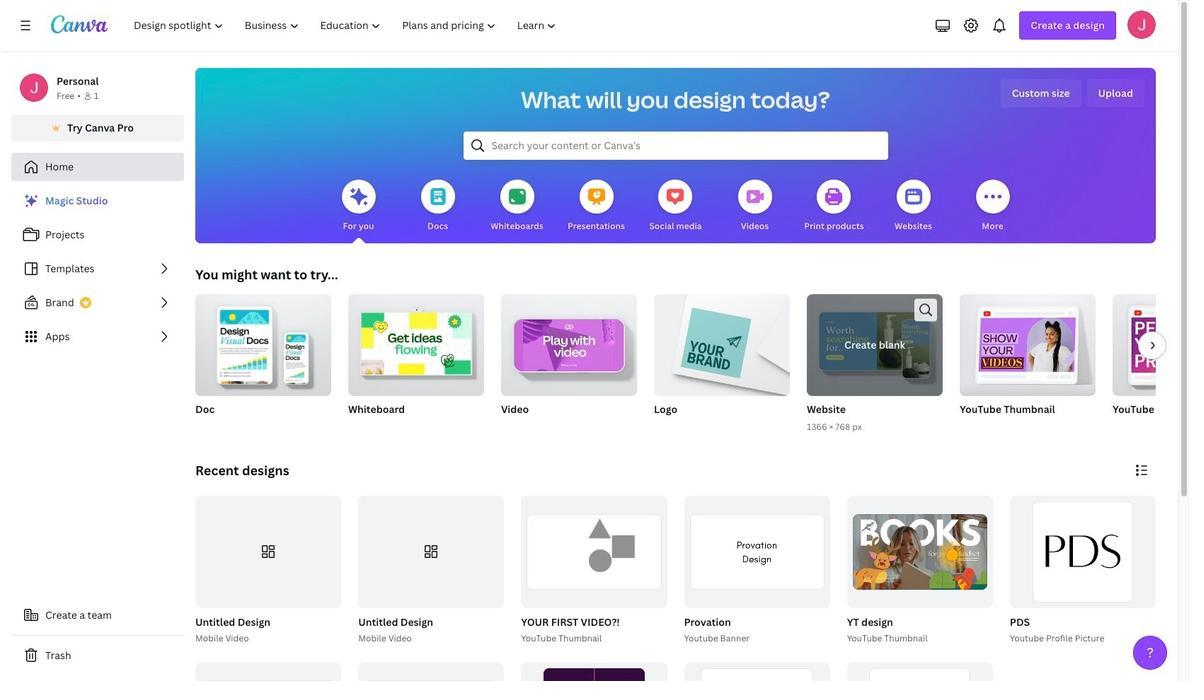 Task type: locate. For each thing, give the bounding box(es) containing it.
None search field
[[463, 132, 888, 160]]

list
[[11, 187, 184, 351]]

group
[[501, 289, 637, 435], [501, 289, 637, 396], [654, 289, 790, 435], [654, 289, 790, 396], [960, 289, 1096, 435], [960, 289, 1096, 396], [807, 291, 943, 435], [807, 291, 943, 396], [195, 294, 331, 435], [195, 294, 331, 396], [348, 294, 484, 435], [1113, 294, 1189, 435], [1113, 294, 1189, 396], [193, 496, 341, 646], [195, 496, 341, 608], [355, 496, 504, 646], [518, 496, 667, 646], [521, 496, 667, 608], [681, 496, 830, 646], [684, 496, 830, 608], [844, 496, 993, 646], [847, 496, 993, 608], [1007, 496, 1156, 646], [1010, 496, 1156, 608], [521, 663, 667, 682], [684, 663, 830, 682], [847, 663, 993, 682]]



Task type: vqa. For each thing, say whether or not it's contained in the screenshot.
Teachers to the left
no



Task type: describe. For each thing, give the bounding box(es) containing it.
Search search field
[[492, 132, 860, 159]]

top level navigation element
[[125, 11, 569, 40]]

james peterson image
[[1128, 11, 1156, 39]]



